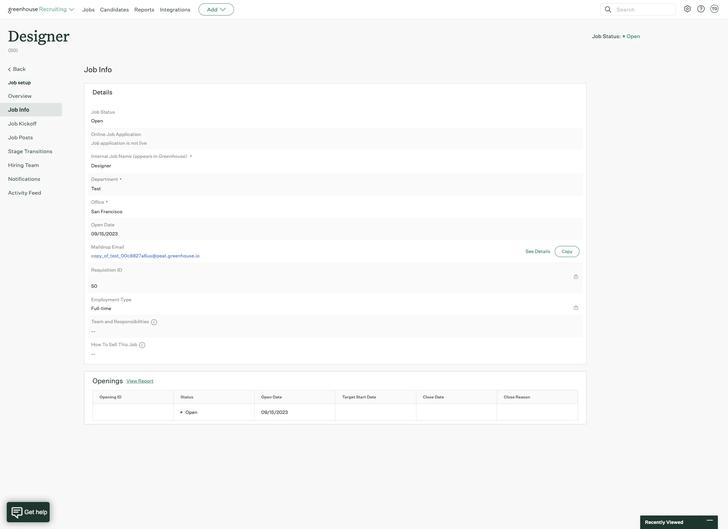Task type: describe. For each thing, give the bounding box(es) containing it.
application
[[101, 140, 125, 146]]

feed
[[29, 189, 41, 196]]

td
[[712, 6, 718, 11]]

transitions
[[24, 148, 53, 155]]

greenhouse recruiting image
[[8, 5, 69, 14]]

email
[[112, 244, 124, 250]]

time
[[101, 306, 111, 311]]

stage transitions link
[[8, 147, 59, 155]]

td button
[[710, 3, 720, 14]]

setup
[[18, 80, 31, 85]]

open inside 'job status open'
[[91, 118, 103, 124]]

09/15/2023 inside grid
[[261, 410, 288, 416]]

0 vertical spatial info
[[99, 65, 112, 74]]

job inside job kickoff 'link'
[[8, 120, 18, 127]]

back
[[13, 65, 26, 72]]

to
[[102, 342, 108, 348]]

responsibilities
[[114, 319, 149, 325]]

date for close date
[[435, 395, 444, 400]]

integrations
[[160, 6, 191, 13]]

<ul><li>what will this person&#x27;s role and responsibilities be?</li><li>how will their success be evaluated?</li><li>who will they be working with?</li><li>who will they report to?</li></ul> image
[[151, 319, 158, 326]]

close date
[[423, 395, 444, 400]]

job inside 'job status open'
[[91, 109, 100, 115]]

live
[[139, 140, 147, 146]]

job posts link
[[8, 133, 59, 141]]

employment
[[91, 297, 119, 303]]

0 vertical spatial team
[[25, 162, 39, 168]]

0 horizontal spatial details
[[93, 89, 112, 96]]

openings
[[93, 377, 123, 386]]

activity feed
[[8, 189, 41, 196]]

jobs
[[82, 6, 95, 13]]

status:
[[603, 33, 621, 39]]

Search text field
[[615, 5, 670, 14]]

maildrop
[[91, 244, 111, 250]]

in
[[154, 154, 158, 159]]

row containing open
[[93, 404, 578, 421]]

reports link
[[134, 6, 155, 13]]

requisition
[[91, 267, 116, 273]]

add button
[[199, 3, 234, 16]]

openings view report
[[93, 377, 154, 386]]

type
[[120, 297, 131, 303]]

date for open date 09/15/2023
[[104, 222, 115, 228]]

jobs link
[[82, 6, 95, 13]]

date for open date
[[273, 395, 282, 400]]

stage transitions
[[8, 148, 53, 155]]

office
[[91, 199, 104, 205]]

department
[[91, 176, 118, 182]]

target
[[342, 395, 355, 400]]

<ul><li>what will this person&#x27;s role and responsibilities be?</li><li>how will their success be evaluated?</li><li>who will they be working with?</li><li>who will they report to?</li></ul> element
[[149, 319, 158, 326]]

how
[[91, 342, 101, 348]]

is
[[126, 140, 130, 146]]

reports
[[134, 6, 155, 13]]

opening id
[[100, 395, 122, 400]]

posts
[[19, 134, 33, 141]]

notifications
[[8, 176, 40, 182]]

integrations link
[[160, 6, 191, 13]]

50
[[91, 283, 97, 289]]

francisco
[[101, 209, 122, 214]]

open date
[[261, 395, 282, 400]]

close for close date
[[423, 395, 434, 400]]

candidates link
[[100, 6, 129, 13]]

job inside "job posts" link
[[8, 134, 18, 141]]

opening
[[100, 395, 116, 400]]

activity
[[8, 189, 28, 196]]

team and responsibilities
[[91, 319, 149, 325]]

sell
[[109, 342, 117, 348]]

designer for designer
[[91, 163, 111, 169]]

start
[[356, 395, 366, 400]]

kickoff
[[19, 120, 36, 127]]

(appears
[[133, 154, 152, 159]]

designer for designer (50)
[[8, 26, 70, 46]]

online job application job application is not live
[[91, 131, 147, 146]]

job posts
[[8, 134, 33, 141]]

see details link
[[526, 249, 554, 254]]

report
[[138, 378, 154, 384]]

name
[[119, 154, 132, 159]]

<ul><li>how should employees sell this job to candidates?</li><li>what are the challenges of this position?</li><li>how is taking this job a good career move?</li><li>what will the candidate learn in this role?</li></ul> image
[[139, 342, 146, 349]]

configure image
[[684, 5, 692, 13]]

close for close reason
[[504, 395, 515, 400]]

greenhouse)
[[159, 154, 187, 159]]

(50)
[[8, 47, 18, 53]]

0 vertical spatial job info
[[84, 65, 112, 74]]

employment type
[[91, 297, 131, 303]]



Task type: vqa. For each thing, say whether or not it's contained in the screenshot.
Greenhouse Recruiting image
yes



Task type: locate. For each thing, give the bounding box(es) containing it.
id for opening id
[[117, 395, 122, 400]]

grid containing open
[[93, 391, 578, 421]]

date
[[104, 222, 115, 228], [273, 395, 282, 400], [367, 395, 376, 400], [435, 395, 444, 400]]

copy_of_test_00c8827a6us@peat.greenhouse.io link
[[91, 253, 200, 259]]

id right opening
[[117, 395, 122, 400]]

add
[[207, 6, 218, 13]]

san
[[91, 209, 100, 214]]

id
[[117, 267, 122, 273], [117, 395, 122, 400]]

internal job name (appears in greenhouse)
[[91, 154, 187, 159]]

09/15/2023 down open date
[[261, 410, 288, 416]]

1 vertical spatial 09/15/2023
[[261, 410, 288, 416]]

team left and
[[91, 319, 104, 325]]

view report link
[[126, 378, 154, 385]]

row
[[93, 391, 578, 404], [93, 404, 578, 421]]

1 vertical spatial status
[[181, 395, 193, 400]]

stage
[[8, 148, 23, 155]]

1 horizontal spatial info
[[99, 65, 112, 74]]

designer down greenhouse recruiting image
[[8, 26, 70, 46]]

overview link
[[8, 92, 59, 100]]

internal
[[91, 154, 108, 159]]

1 horizontal spatial close
[[504, 395, 515, 400]]

view
[[126, 378, 137, 384]]

0 vertical spatial details
[[93, 89, 112, 96]]

reason
[[516, 395, 531, 400]]

designer
[[8, 26, 70, 46], [91, 163, 111, 169]]

team down stage transitions
[[25, 162, 39, 168]]

close reason
[[504, 395, 531, 400]]

--
[[91, 329, 96, 334], [91, 352, 96, 357]]

recently
[[645, 520, 666, 526]]

-- up how
[[91, 329, 96, 334]]

date inside open date 09/15/2023
[[104, 222, 115, 228]]

job info link
[[8, 106, 59, 114]]

job info inside "job info" link
[[8, 106, 29, 113]]

full-
[[91, 306, 101, 311]]

overview
[[8, 92, 32, 99]]

details
[[93, 89, 112, 96], [535, 249, 551, 254]]

id for requisition id
[[117, 267, 122, 273]]

designer link
[[8, 19, 70, 47]]

0 vertical spatial id
[[117, 267, 122, 273]]

0 horizontal spatial designer
[[8, 26, 70, 46]]

this
[[118, 342, 128, 348]]

2 row from the top
[[93, 404, 578, 421]]

job kickoff link
[[8, 119, 59, 128]]

job kickoff
[[8, 120, 36, 127]]

how to sell this job
[[91, 342, 137, 348]]

not
[[131, 140, 138, 146]]

0 vertical spatial --
[[91, 329, 96, 334]]

0 horizontal spatial team
[[25, 162, 39, 168]]

0 vertical spatial 09/15/2023
[[91, 231, 118, 237]]

hiring team link
[[8, 161, 59, 169]]

1 vertical spatial info
[[19, 106, 29, 113]]

close
[[423, 395, 434, 400], [504, 395, 515, 400]]

row containing opening id
[[93, 391, 578, 404]]

2 -- from the top
[[91, 352, 96, 357]]

full-time
[[91, 306, 111, 311]]

1 id from the top
[[117, 267, 122, 273]]

09/15/2023 up the maildrop
[[91, 231, 118, 237]]

online
[[91, 131, 106, 137]]

candidates
[[100, 6, 129, 13]]

09/15/2023
[[91, 231, 118, 237], [261, 410, 288, 416]]

-- down how
[[91, 352, 96, 357]]

see
[[526, 249, 534, 254]]

back link
[[8, 65, 59, 74]]

status
[[101, 109, 115, 115], [181, 395, 193, 400]]

1 vertical spatial team
[[91, 319, 104, 325]]

0 vertical spatial status
[[101, 109, 115, 115]]

1 -- from the top
[[91, 329, 96, 334]]

1 vertical spatial --
[[91, 352, 96, 357]]

1 close from the left
[[423, 395, 434, 400]]

notifications link
[[8, 175, 59, 183]]

job inside "job info" link
[[8, 106, 18, 113]]

recently viewed
[[645, 520, 684, 526]]

open inside open date 09/15/2023
[[91, 222, 103, 228]]

job status:
[[592, 33, 621, 39]]

-- for how to sell this job
[[91, 352, 96, 357]]

id right requisition
[[117, 267, 122, 273]]

job status open
[[91, 109, 115, 124]]

viewed
[[667, 520, 684, 526]]

open
[[627, 33, 641, 39], [91, 118, 103, 124], [91, 222, 103, 228], [261, 395, 272, 400], [186, 410, 198, 416]]

hiring
[[8, 162, 24, 168]]

1 horizontal spatial details
[[535, 249, 551, 254]]

maildrop email copy_of_test_00c8827a6us@peat.greenhouse.io
[[91, 244, 200, 259]]

td button
[[711, 5, 719, 13]]

details right see on the top
[[535, 249, 551, 254]]

activity feed link
[[8, 189, 59, 197]]

open date 09/15/2023
[[91, 222, 118, 237]]

job
[[592, 33, 602, 39], [84, 65, 97, 74], [8, 80, 17, 85], [8, 106, 18, 113], [91, 109, 100, 115], [8, 120, 18, 127], [107, 131, 115, 137], [8, 134, 18, 141], [91, 140, 100, 146], [109, 154, 118, 159], [129, 342, 137, 348]]

details up 'job status open'
[[93, 89, 112, 96]]

0 horizontal spatial info
[[19, 106, 29, 113]]

1 horizontal spatial job info
[[84, 65, 112, 74]]

san francisco
[[91, 209, 122, 214]]

0 horizontal spatial job info
[[8, 106, 29, 113]]

1 horizontal spatial team
[[91, 319, 104, 325]]

-- for team and responsibilities
[[91, 329, 96, 334]]

copy link
[[555, 246, 580, 257]]

status inside 'job status open'
[[101, 109, 115, 115]]

target start date
[[342, 395, 376, 400]]

1 vertical spatial details
[[535, 249, 551, 254]]

grid
[[93, 391, 578, 421]]

1 vertical spatial designer
[[91, 163, 111, 169]]

and
[[105, 319, 113, 325]]

0 horizontal spatial status
[[101, 109, 115, 115]]

designer down internal
[[91, 163, 111, 169]]

requisition id
[[91, 267, 122, 273]]

copy
[[562, 249, 573, 254]]

1 horizontal spatial designer
[[91, 163, 111, 169]]

0 horizontal spatial 09/15/2023
[[91, 231, 118, 237]]

team
[[25, 162, 39, 168], [91, 319, 104, 325]]

hiring team
[[8, 162, 39, 168]]

1 vertical spatial id
[[117, 395, 122, 400]]

2 id from the top
[[117, 395, 122, 400]]

see details
[[526, 249, 551, 254]]

0 vertical spatial designer
[[8, 26, 70, 46]]

1 horizontal spatial 09/15/2023
[[261, 410, 288, 416]]

1 horizontal spatial status
[[181, 395, 193, 400]]

copy_of_test_00c8827a6us@peat.greenhouse.io
[[91, 253, 200, 259]]

-
[[91, 329, 93, 334], [93, 329, 96, 334], [91, 352, 93, 357], [93, 352, 96, 357]]

2 close from the left
[[504, 395, 515, 400]]

1 vertical spatial job info
[[8, 106, 29, 113]]

0 horizontal spatial close
[[423, 395, 434, 400]]

<ul><li>how should employees sell this job to candidates?</li><li>what are the challenges of this position?</li><li>how is taking this job a good career move?</li><li>what will the candidate learn in this role?</li></ul> element
[[137, 342, 146, 349]]

info
[[99, 65, 112, 74], [19, 106, 29, 113]]

1 row from the top
[[93, 391, 578, 404]]

designer (50)
[[8, 26, 70, 53]]

test
[[91, 186, 101, 192]]



